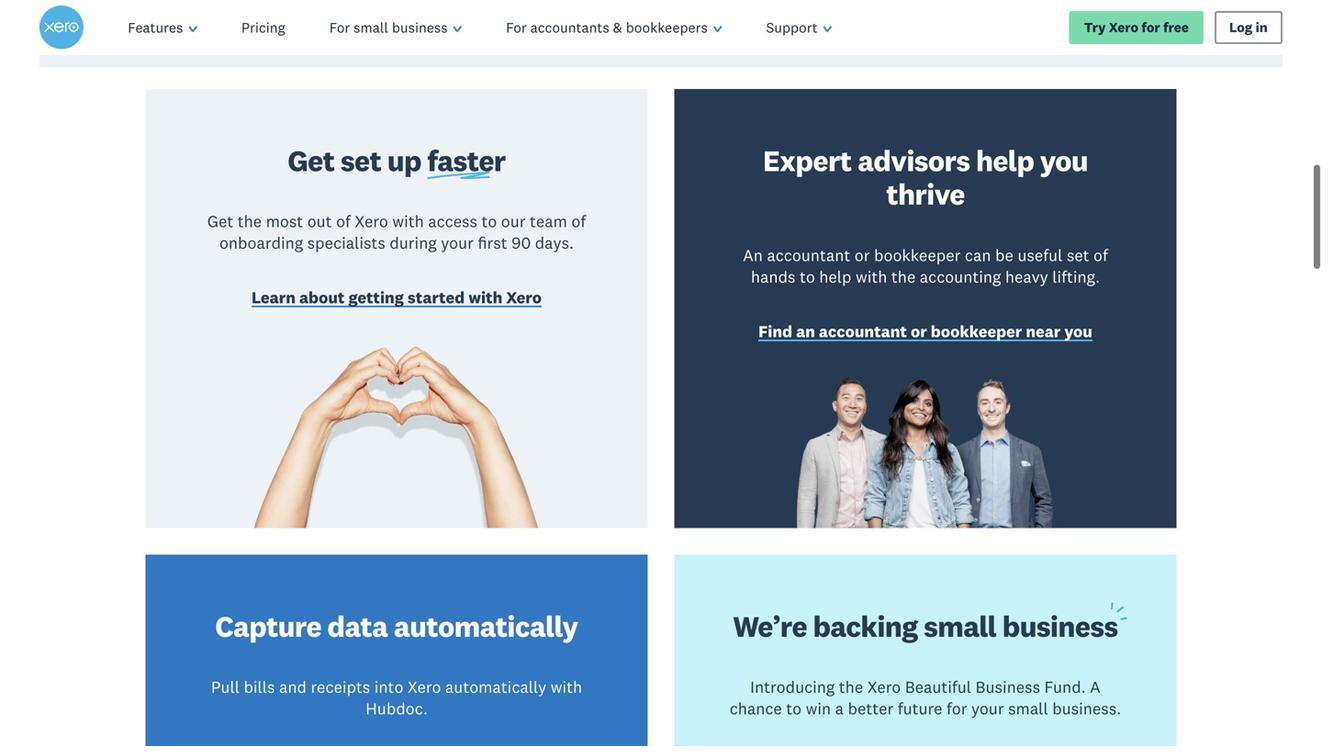Task type: describe. For each thing, give the bounding box(es) containing it.
log in
[[1230, 19, 1268, 36]]

backing
[[813, 608, 918, 645]]

find an accountant or bookkeeper near you
[[759, 321, 1093, 342]]

started
[[408, 288, 465, 308]]

useful
[[1018, 245, 1063, 266]]

getting
[[349, 288, 404, 308]]

learn
[[252, 288, 296, 308]]

learn about getting started with xero
[[252, 288, 542, 308]]

pricing
[[241, 18, 285, 36]]

a
[[1091, 678, 1101, 698]]

specialists
[[307, 233, 386, 253]]

can
[[965, 245, 992, 266]]

0 vertical spatial set
[[341, 142, 381, 179]]

small inside 'introducing the xero beautiful business fund. a chance to win a better future for your small business.'
[[1009, 699, 1049, 719]]

team
[[530, 211, 568, 232]]

introducing
[[751, 678, 835, 698]]

accountants and bookkeepers standing next to each other image
[[780, 378, 1071, 529]]

xero homepage image
[[40, 6, 84, 50]]

accountants
[[531, 18, 610, 36]]

out
[[307, 211, 332, 232]]

for accountants & bookkeepers button
[[484, 0, 744, 55]]

an accountant or bookkeeper can be useful set of hands to help with the accounting heavy lifting.
[[743, 245, 1109, 287]]

a
[[836, 699, 844, 719]]

fund.
[[1045, 678, 1086, 698]]

faster
[[427, 142, 506, 179]]

help inside an accountant or bookkeeper can be useful set of hands to help with the accounting heavy lifting.
[[820, 267, 852, 287]]

business
[[976, 678, 1041, 698]]

to inside an accountant or bookkeeper can be useful set of hands to help with the accounting heavy lifting.
[[800, 267, 816, 287]]

access
[[428, 211, 478, 232]]

capture
[[215, 608, 321, 645]]

support
[[767, 18, 818, 36]]

better
[[848, 699, 894, 719]]

advisors
[[858, 142, 970, 179]]

accountant inside 'link'
[[819, 321, 907, 342]]

near
[[1026, 321, 1061, 342]]

an
[[743, 245, 763, 266]]

to for we're backing small
[[787, 699, 802, 719]]

the for set
[[238, 211, 262, 232]]

get for get the most out of xero with access to our team of onboarding specialists during your first 90 days.
[[207, 211, 234, 232]]

the inside an accountant or bookkeeper can be useful set of hands to help with the accounting heavy lifting.
[[892, 267, 916, 287]]

with inside "get the most out of xero with access to our team of onboarding specialists during your first 90 days."
[[393, 211, 424, 232]]

days.
[[535, 233, 574, 253]]

an
[[796, 321, 816, 342]]

introducing the xero beautiful business fund. a chance to win a better future for your small business.
[[730, 678, 1122, 719]]

chance
[[730, 699, 782, 719]]

and
[[279, 678, 307, 698]]

1 vertical spatial small
[[924, 608, 997, 645]]

for small business
[[329, 18, 448, 36]]

automatically inside pull bills and receipts into xero automatically with hubdoc.
[[445, 678, 547, 698]]

get the most out of xero with access to our team of onboarding specialists during your first 90 days.
[[207, 211, 586, 253]]

most
[[266, 211, 303, 232]]

into
[[375, 678, 404, 698]]

for small business button
[[307, 0, 484, 55]]

hands
[[751, 267, 796, 287]]

capture data automatically
[[215, 608, 578, 645]]

find an accountant or bookkeeper near you link
[[759, 321, 1093, 345]]

get for get set up
[[288, 142, 335, 179]]

learn about getting started with xero link
[[252, 287, 542, 311]]

heavy
[[1006, 267, 1049, 287]]

with inside an accountant or bookkeeper can be useful set of hands to help with the accounting heavy lifting.
[[856, 267, 888, 287]]

try xero for free
[[1085, 19, 1189, 36]]

for inside 'link'
[[1142, 19, 1161, 36]]

business inside dropdown button
[[392, 18, 448, 36]]

be
[[996, 245, 1014, 266]]

for inside 'introducing the xero beautiful business fund. a chance to win a better future for your small business.'
[[947, 699, 968, 719]]

get set up
[[288, 142, 427, 179]]

set inside an accountant or bookkeeper can be useful set of hands to help with the accounting heavy lifting.
[[1067, 245, 1090, 266]]

help inside expert advisors help you thrive
[[976, 142, 1034, 179]]

bookkeeper inside 'link'
[[931, 321, 1023, 342]]

your inside 'introducing the xero beautiful business fund. a chance to win a better future for your small business.'
[[972, 699, 1005, 719]]

our
[[501, 211, 526, 232]]

you inside 'link'
[[1065, 321, 1093, 342]]

or inside an accountant or bookkeeper can be useful set of hands to help with the accounting heavy lifting.
[[855, 245, 870, 266]]

log in link
[[1215, 11, 1283, 44]]

xero inside 'link'
[[1109, 19, 1139, 36]]

xero for pull bills and receipts into xero automatically with hubdoc.
[[408, 678, 441, 698]]

for for for accountants & bookkeepers
[[506, 18, 527, 36]]



Task type: locate. For each thing, give the bounding box(es) containing it.
the up a
[[839, 678, 864, 698]]

1 vertical spatial business
[[1003, 608, 1119, 645]]

pull bills and receipts into xero automatically with hubdoc.
[[211, 678, 583, 719]]

about
[[299, 288, 345, 308]]

win
[[806, 699, 831, 719]]

business
[[392, 18, 448, 36], [1003, 608, 1119, 645]]

find
[[759, 321, 793, 342]]

get inside "get the most out of xero with access to our team of onboarding specialists during your first 90 days."
[[207, 211, 234, 232]]

1 horizontal spatial of
[[572, 211, 586, 232]]

we're
[[733, 608, 807, 645]]

up
[[387, 142, 421, 179]]

for left free
[[1142, 19, 1161, 36]]

0 horizontal spatial get
[[207, 211, 234, 232]]

future
[[898, 699, 943, 719]]

1 vertical spatial get
[[207, 211, 234, 232]]

xero inside "get the most out of xero with access to our team of onboarding specialists during your first 90 days."
[[355, 211, 388, 232]]

or
[[855, 245, 870, 266], [911, 321, 928, 342]]

xero up 'specialists'
[[355, 211, 388, 232]]

0 vertical spatial help
[[976, 142, 1034, 179]]

the inside 'introducing the xero beautiful business fund. a chance to win a better future for your small business.'
[[839, 678, 864, 698]]

support button
[[744, 0, 854, 55]]

for inside for small business dropdown button
[[329, 18, 350, 36]]

for for for small business
[[329, 18, 350, 36]]

of inside an accountant or bookkeeper can be useful set of hands to help with the accounting heavy lifting.
[[1094, 245, 1109, 266]]

0 vertical spatial get
[[288, 142, 335, 179]]

0 horizontal spatial help
[[820, 267, 852, 287]]

0 vertical spatial the
[[238, 211, 262, 232]]

2 horizontal spatial of
[[1094, 245, 1109, 266]]

1 horizontal spatial get
[[288, 142, 335, 179]]

pull
[[211, 678, 240, 698]]

0 vertical spatial your
[[441, 233, 474, 253]]

your down access
[[441, 233, 474, 253]]

0 vertical spatial to
[[482, 211, 497, 232]]

to inside 'introducing the xero beautiful business fund. a chance to win a better future for your small business.'
[[787, 699, 802, 719]]

to up first at the left top of page
[[482, 211, 497, 232]]

of
[[336, 211, 351, 232], [572, 211, 586, 232], [1094, 245, 1109, 266]]

you inside expert advisors help you thrive
[[1040, 142, 1089, 179]]

for accountants & bookkeepers
[[506, 18, 708, 36]]

0 horizontal spatial or
[[855, 245, 870, 266]]

small
[[354, 18, 389, 36], [924, 608, 997, 645], [1009, 699, 1049, 719]]

lifting.
[[1053, 267, 1101, 287]]

accountant up hands
[[767, 245, 851, 266]]

0 horizontal spatial of
[[336, 211, 351, 232]]

1 vertical spatial help
[[820, 267, 852, 287]]

your down "business"
[[972, 699, 1005, 719]]

in
[[1256, 19, 1268, 36]]

help right hands
[[820, 267, 852, 287]]

xero for learn about getting started with xero
[[506, 288, 542, 308]]

accounting
[[920, 267, 1002, 287]]

onboarding
[[219, 233, 303, 253]]

receipts
[[311, 678, 370, 698]]

0 horizontal spatial your
[[441, 233, 474, 253]]

1 vertical spatial accountant
[[819, 321, 907, 342]]

expert
[[763, 142, 852, 179]]

bills
[[244, 678, 275, 698]]

get up "out"
[[288, 142, 335, 179]]

expert advisors help you thrive
[[763, 142, 1089, 213]]

xero for get the most out of xero with access to our team of onboarding specialists during your first 90 days.
[[355, 211, 388, 232]]

try
[[1085, 19, 1106, 36]]

log
[[1230, 19, 1253, 36]]

for
[[329, 18, 350, 36], [506, 18, 527, 36]]

2 for from the left
[[506, 18, 527, 36]]

1 vertical spatial or
[[911, 321, 928, 342]]

0 vertical spatial bookkeeper
[[874, 245, 961, 266]]

1 horizontal spatial or
[[911, 321, 928, 342]]

get
[[288, 142, 335, 179], [207, 211, 234, 232]]

for right pricing at left
[[329, 18, 350, 36]]

0 vertical spatial automatically
[[394, 608, 578, 645]]

features
[[128, 18, 183, 36]]

data
[[327, 608, 388, 645]]

1 vertical spatial automatically
[[445, 678, 547, 698]]

your inside "get the most out of xero with access to our team of onboarding specialists during your first 90 days."
[[441, 233, 474, 253]]

bookkeeper inside an accountant or bookkeeper can be useful set of hands to help with the accounting heavy lifting.
[[874, 245, 961, 266]]

you
[[1040, 142, 1089, 179], [1065, 321, 1093, 342]]

we're backing small
[[733, 608, 1003, 645]]

the inside "get the most out of xero with access to our team of onboarding specialists during your first 90 days."
[[238, 211, 262, 232]]

bookkeeper
[[874, 245, 961, 266], [931, 321, 1023, 342]]

accountant right 'an'
[[819, 321, 907, 342]]

0 vertical spatial business
[[392, 18, 448, 36]]

1 horizontal spatial small
[[924, 608, 997, 645]]

0 horizontal spatial small
[[354, 18, 389, 36]]

xero inside pull bills and receipts into xero automatically with hubdoc.
[[408, 678, 441, 698]]

0 vertical spatial you
[[1040, 142, 1089, 179]]

free
[[1164, 19, 1189, 36]]

1 vertical spatial set
[[1067, 245, 1090, 266]]

xero
[[1109, 19, 1139, 36], [355, 211, 388, 232], [506, 288, 542, 308], [408, 678, 441, 698], [868, 678, 901, 698]]

automatically
[[394, 608, 578, 645], [445, 678, 547, 698]]

xero inside 'introducing the xero beautiful business fund. a chance to win a better future for your small business.'
[[868, 678, 901, 698]]

2 horizontal spatial small
[[1009, 699, 1049, 719]]

the left accounting
[[892, 267, 916, 287]]

0 vertical spatial for
[[1142, 19, 1161, 36]]

hands in a heart shape image
[[251, 342, 542, 529]]

of up lifting.
[[1094, 245, 1109, 266]]

accountant inside an accountant or bookkeeper can be useful set of hands to help with the accounting heavy lifting.
[[767, 245, 851, 266]]

set left up
[[341, 142, 381, 179]]

features button
[[106, 0, 219, 55]]

thrive
[[887, 176, 965, 213]]

2 horizontal spatial the
[[892, 267, 916, 287]]

2 vertical spatial small
[[1009, 699, 1049, 719]]

&
[[613, 18, 623, 36]]

1 horizontal spatial for
[[1142, 19, 1161, 36]]

1 horizontal spatial business
[[1003, 608, 1119, 645]]

help right thrive
[[976, 142, 1034, 179]]

1 horizontal spatial the
[[839, 678, 864, 698]]

0 vertical spatial accountant
[[767, 245, 851, 266]]

1 vertical spatial bookkeeper
[[931, 321, 1023, 342]]

of up 'specialists'
[[336, 211, 351, 232]]

to for get set up
[[482, 211, 497, 232]]

for left accountants at the top left of the page
[[506, 18, 527, 36]]

get up 'onboarding'
[[207, 211, 234, 232]]

0 vertical spatial small
[[354, 18, 389, 36]]

0 horizontal spatial set
[[341, 142, 381, 179]]

set up lifting.
[[1067, 245, 1090, 266]]

to inside "get the most out of xero with access to our team of onboarding specialists during your first 90 days."
[[482, 211, 497, 232]]

bookkeeper up accounting
[[874, 245, 961, 266]]

for
[[1142, 19, 1161, 36], [947, 699, 968, 719]]

beautiful
[[905, 678, 972, 698]]

0 horizontal spatial for
[[329, 18, 350, 36]]

to right hands
[[800, 267, 816, 287]]

1 vertical spatial to
[[800, 267, 816, 287]]

1 horizontal spatial help
[[976, 142, 1034, 179]]

the
[[238, 211, 262, 232], [892, 267, 916, 287], [839, 678, 864, 698]]

0 horizontal spatial for
[[947, 699, 968, 719]]

accountant
[[767, 245, 851, 266], [819, 321, 907, 342]]

1 vertical spatial your
[[972, 699, 1005, 719]]

2 vertical spatial to
[[787, 699, 802, 719]]

with inside pull bills and receipts into xero automatically with hubdoc.
[[551, 678, 583, 698]]

1 vertical spatial the
[[892, 267, 916, 287]]

1 horizontal spatial for
[[506, 18, 527, 36]]

try xero for free link
[[1070, 11, 1204, 44]]

0 horizontal spatial the
[[238, 211, 262, 232]]

1 horizontal spatial set
[[1067, 245, 1090, 266]]

your
[[441, 233, 474, 253], [972, 699, 1005, 719]]

or inside 'link'
[[911, 321, 928, 342]]

for down beautiful
[[947, 699, 968, 719]]

xero down 90
[[506, 288, 542, 308]]

xero up hubdoc.
[[408, 678, 441, 698]]

small inside dropdown button
[[354, 18, 389, 36]]

to down introducing
[[787, 699, 802, 719]]

pricing link
[[219, 0, 307, 55]]

xero right try
[[1109, 19, 1139, 36]]

during
[[390, 233, 437, 253]]

xero up "better"
[[868, 678, 901, 698]]

business.
[[1053, 699, 1122, 719]]

hubdoc.
[[366, 699, 428, 719]]

to
[[482, 211, 497, 232], [800, 267, 816, 287], [787, 699, 802, 719]]

1 horizontal spatial your
[[972, 699, 1005, 719]]

1 vertical spatial you
[[1065, 321, 1093, 342]]

bookkeeper down accounting
[[931, 321, 1023, 342]]

for inside for accountants & bookkeepers dropdown button
[[506, 18, 527, 36]]

set
[[341, 142, 381, 179], [1067, 245, 1090, 266]]

0 horizontal spatial business
[[392, 18, 448, 36]]

the up 'onboarding'
[[238, 211, 262, 232]]

0 vertical spatial or
[[855, 245, 870, 266]]

1 for from the left
[[329, 18, 350, 36]]

of right team
[[572, 211, 586, 232]]

bookkeepers
[[626, 18, 708, 36]]

2 vertical spatial the
[[839, 678, 864, 698]]

the for backing
[[839, 678, 864, 698]]

first
[[478, 233, 508, 253]]

90
[[512, 233, 531, 253]]

1 vertical spatial for
[[947, 699, 968, 719]]



Task type: vqa. For each thing, say whether or not it's contained in the screenshot.
First name TEXT FIELD
no



